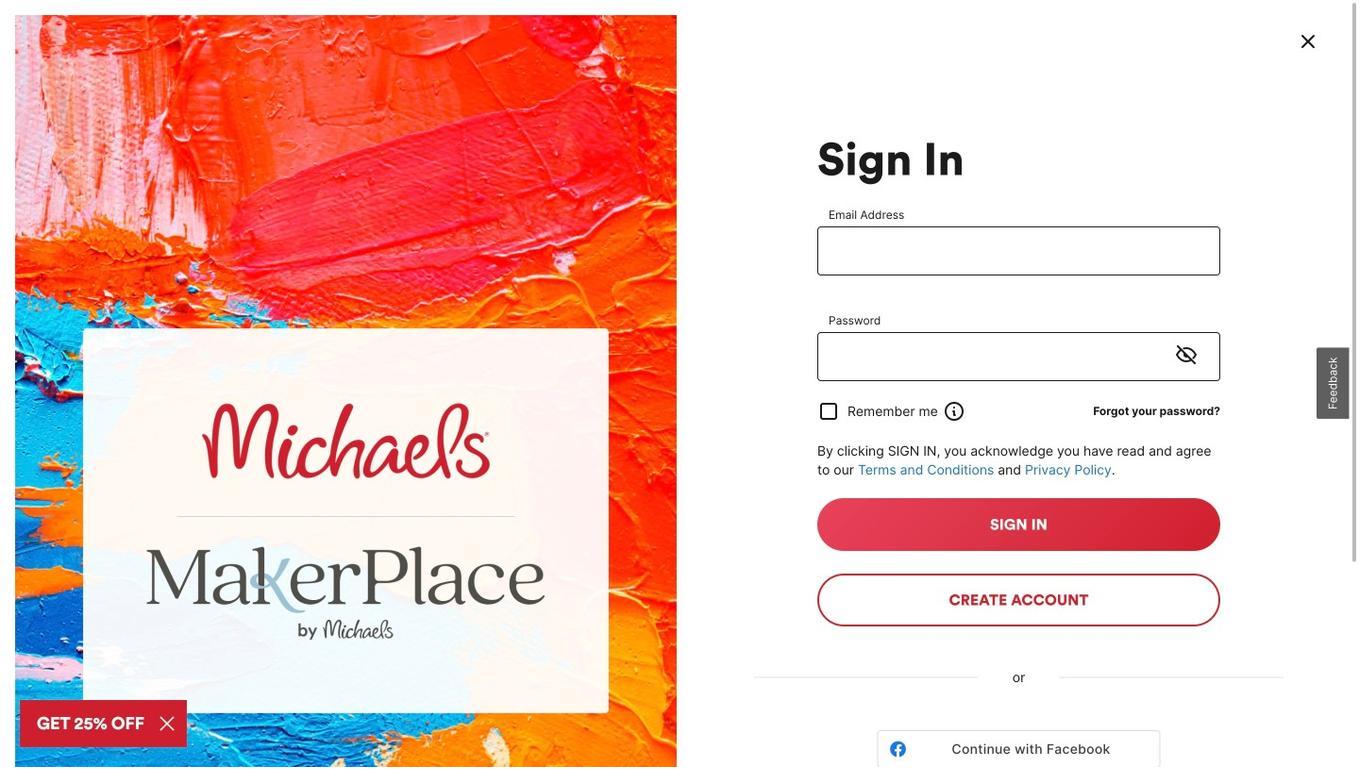 Task type: locate. For each thing, give the bounding box(es) containing it.
facebook icon image
[[890, 741, 907, 758]]

None password field
[[818, 332, 1221, 382]]

None text field
[[818, 227, 1221, 276]]

exclamationicon image
[[943, 400, 966, 423]]



Task type: vqa. For each thing, say whether or not it's contained in the screenshot.
Facebook Icon
yes



